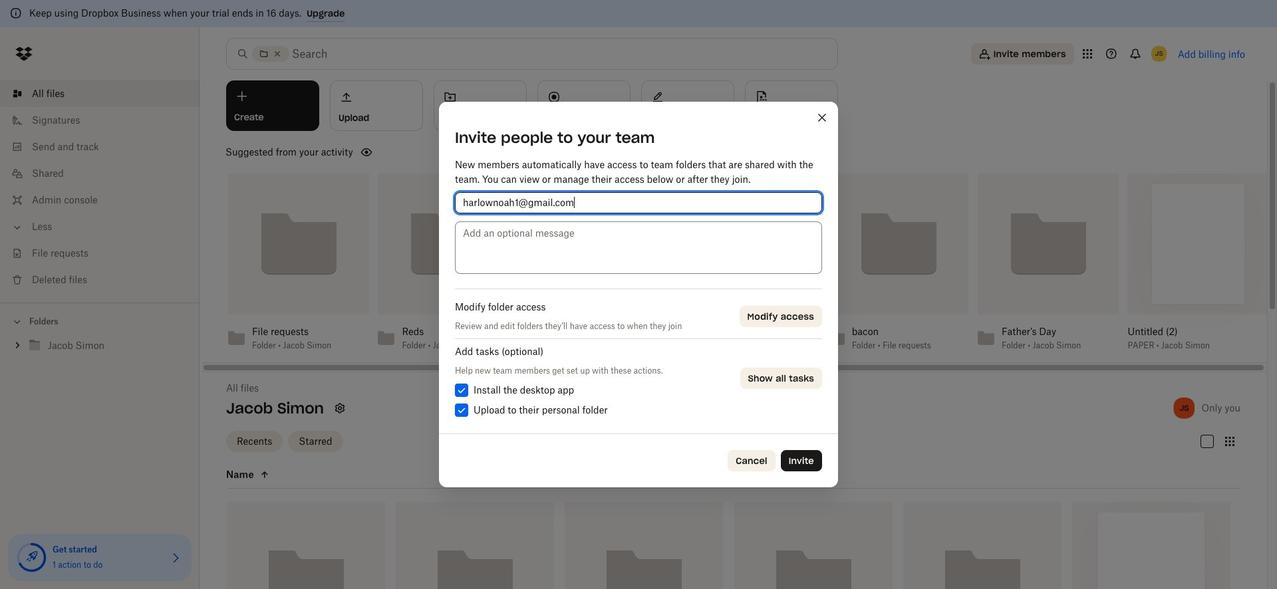 Task type: vqa. For each thing, say whether or not it's contained in the screenshot.
Marketing & sales
no



Task type: describe. For each thing, give the bounding box(es) containing it.
folder, reds row
[[734, 502, 892, 589]]

file, _ getting started with dropbox paper.paper row
[[1072, 502, 1231, 589]]

folder, mother's day row
[[565, 502, 723, 589]]

Add emails text field
[[463, 196, 814, 210]]

folder, send and track row
[[903, 502, 1062, 589]]



Task type: locate. For each thing, give the bounding box(es) containing it.
list item
[[0, 80, 200, 107]]

dropbox image
[[11, 41, 37, 67]]

dialog
[[439, 102, 838, 488]]

list
[[0, 73, 200, 303]]

alert
[[0, 0, 1277, 27]]

folder, file requests row
[[396, 502, 554, 589]]

less image
[[11, 221, 24, 234]]

Add an optional message text field
[[455, 222, 822, 274]]

folder, father's day row
[[227, 502, 385, 589]]



